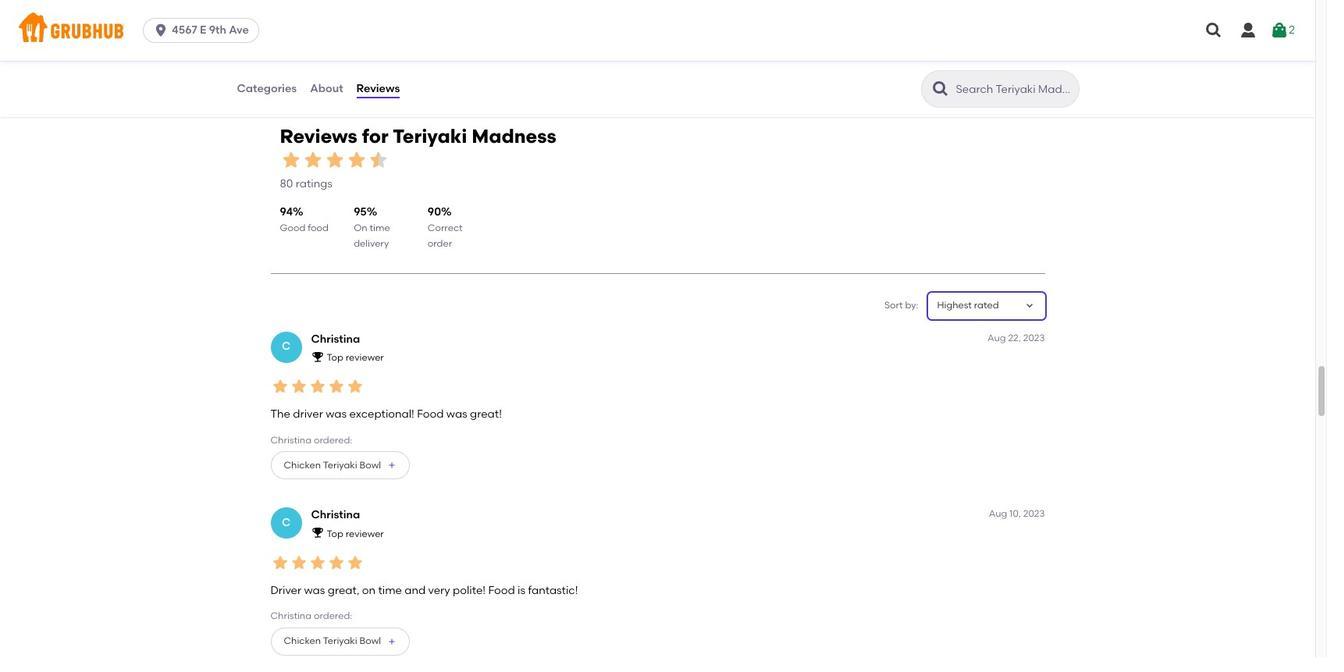 Task type: vqa. For each thing, say whether or not it's contained in the screenshot.
the left Sellers
no



Task type: locate. For each thing, give the bounding box(es) containing it.
plus icon image
[[387, 461, 397, 470], [387, 637, 397, 646]]

1 ordered: from the top
[[314, 435, 352, 446]]

time up delivery
[[370, 222, 390, 233]]

1 horizontal spatial food
[[488, 584, 515, 597]]

top reviewer
[[327, 352, 384, 363], [327, 528, 384, 539]]

good
[[280, 222, 305, 233]]

2023 for driver was great, on time and very polite! food is fantastic!
[[1023, 508, 1045, 519]]

search icon image
[[931, 80, 950, 98]]

time right on
[[378, 584, 402, 597]]

1 vertical spatial reviews
[[280, 125, 357, 148]]

2 reviewer from the top
[[346, 528, 384, 539]]

1 chicken teriyaki bowl button from the top
[[270, 451, 410, 479]]

0 vertical spatial 2023
[[1023, 332, 1045, 343]]

2 bowl from the top
[[359, 635, 381, 646]]

1 top reviewer from the top
[[327, 352, 384, 363]]

highest rated
[[937, 300, 999, 311]]

trophy icon image
[[311, 350, 324, 363], [311, 526, 324, 539]]

1 vertical spatial christina ordered:
[[270, 611, 352, 622]]

food
[[417, 408, 444, 421], [488, 584, 515, 597]]

c up the at the left bottom of the page
[[282, 340, 290, 353]]

teriyaki
[[393, 125, 467, 148], [323, 459, 357, 470], [323, 635, 357, 646]]

reviews inside button
[[356, 82, 400, 95]]

1 vertical spatial bowl
[[359, 635, 381, 646]]

2 plus icon image from the top
[[387, 637, 397, 646]]

2023 for the driver was exceptional! food was great!
[[1023, 332, 1045, 343]]

1 vertical spatial food
[[488, 584, 515, 597]]

ordered:
[[314, 435, 352, 446], [314, 611, 352, 622]]

top for great,
[[327, 528, 343, 539]]

sort
[[884, 300, 903, 311]]

2 c from the top
[[282, 516, 290, 529]]

10,
[[1009, 508, 1021, 519]]

was
[[326, 408, 347, 421], [446, 408, 467, 421], [304, 584, 325, 597]]

1 vertical spatial chicken
[[284, 635, 321, 646]]

aug left 10,
[[989, 508, 1007, 519]]

1 chicken from the top
[[284, 459, 321, 470]]

aug left 22,
[[987, 332, 1006, 343]]

c for driver
[[282, 516, 290, 529]]

chicken teriyaki bowl
[[284, 459, 381, 470], [284, 635, 381, 646]]

1 top from the top
[[327, 352, 343, 363]]

0 vertical spatial food
[[417, 408, 444, 421]]

0 vertical spatial aug
[[987, 332, 1006, 343]]

0 vertical spatial c
[[282, 340, 290, 353]]

svg image
[[1204, 21, 1223, 40], [1239, 21, 1258, 40], [1270, 21, 1289, 40], [153, 23, 169, 38]]

2 christina ordered: from the top
[[270, 611, 352, 622]]

teriyaki down driver
[[323, 459, 357, 470]]

great!
[[470, 408, 502, 421]]

0 vertical spatial plus icon image
[[387, 461, 397, 470]]

chicken teriyaki bowl button down great,
[[270, 627, 410, 655]]

1 reviewer from the top
[[346, 352, 384, 363]]

christina
[[311, 332, 360, 345], [270, 435, 312, 446], [311, 508, 360, 521], [270, 611, 312, 622]]

1 vertical spatial top reviewer
[[327, 528, 384, 539]]

1 christina ordered: from the top
[[270, 435, 352, 446]]

1 c from the top
[[282, 340, 290, 353]]

chicken teriyaki bowl down driver
[[284, 459, 381, 470]]

for
[[362, 125, 388, 148]]

0 vertical spatial top reviewer
[[327, 352, 384, 363]]

plus icon image down the driver was exceptional! food was great!
[[387, 461, 397, 470]]

top reviewer up great,
[[327, 528, 384, 539]]

top reviewer up exceptional!
[[327, 352, 384, 363]]

94 good food
[[280, 205, 329, 233]]

1 vertical spatial chicken teriyaki bowl button
[[270, 627, 410, 655]]

90 correct order
[[428, 205, 463, 249]]

ordered: down driver
[[314, 435, 352, 446]]

is
[[518, 584, 525, 597]]

0 vertical spatial teriyaki
[[393, 125, 467, 148]]

0 vertical spatial chicken teriyaki bowl
[[284, 459, 381, 470]]

ave
[[229, 23, 249, 37]]

0 vertical spatial ordered:
[[314, 435, 352, 446]]

1 trophy icon image from the top
[[311, 350, 324, 363]]

2023 right 22,
[[1023, 332, 1045, 343]]

bowl down exceptional!
[[359, 459, 381, 470]]

0 vertical spatial bowl
[[359, 459, 381, 470]]

1 vertical spatial chicken teriyaki bowl
[[284, 635, 381, 646]]

top up great,
[[327, 528, 343, 539]]

1 vertical spatial teriyaki
[[323, 459, 357, 470]]

2 chicken teriyaki bowl button from the top
[[270, 627, 410, 655]]

driver
[[293, 408, 323, 421]]

c for the
[[282, 340, 290, 353]]

food
[[308, 222, 329, 233]]

0 vertical spatial trophy icon image
[[311, 350, 324, 363]]

0 vertical spatial chicken teriyaki bowl button
[[270, 451, 410, 479]]

ratings
[[296, 177, 333, 190]]

top up the driver was exceptional! food was great!
[[327, 352, 343, 363]]

svg image inside 4567 e 9th ave button
[[153, 23, 169, 38]]

reviewer
[[346, 352, 384, 363], [346, 528, 384, 539]]

2 top from the top
[[327, 528, 343, 539]]

top
[[327, 352, 343, 363], [327, 528, 343, 539]]

chicken teriyaki bowl button for was
[[270, 451, 410, 479]]

categories button
[[236, 61, 298, 117]]

bowl
[[359, 459, 381, 470], [359, 635, 381, 646]]

teriyaki right for at the left of the page
[[393, 125, 467, 148]]

0 vertical spatial top
[[327, 352, 343, 363]]

2 top reviewer from the top
[[327, 528, 384, 539]]

2 chicken from the top
[[284, 635, 321, 646]]

categories
[[237, 82, 297, 95]]

chicken teriyaki bowl button down driver
[[270, 451, 410, 479]]

driver was great, on time and very polite! food is fantastic!
[[270, 584, 578, 597]]

80 ratings
[[280, 177, 333, 190]]

1 bowl from the top
[[359, 459, 381, 470]]

reviews up ratings
[[280, 125, 357, 148]]

1 2023 from the top
[[1023, 332, 1045, 343]]

2 chicken teriyaki bowl from the top
[[284, 635, 381, 646]]

c up driver
[[282, 516, 290, 529]]

ordered: for was
[[314, 435, 352, 446]]

food left is
[[488, 584, 515, 597]]

2023
[[1023, 332, 1045, 343], [1023, 508, 1045, 519]]

1 vertical spatial ordered:
[[314, 611, 352, 622]]

2 vertical spatial teriyaki
[[323, 635, 357, 646]]

plus icon image down driver was great, on time and very polite! food is fantastic!
[[387, 637, 397, 646]]

1 vertical spatial reviewer
[[346, 528, 384, 539]]

chicken teriyaki bowl button for great,
[[270, 627, 410, 655]]

reviewer up exceptional!
[[346, 352, 384, 363]]

1 vertical spatial c
[[282, 516, 290, 529]]

time
[[370, 222, 390, 233], [378, 584, 402, 597]]

0 vertical spatial christina ordered:
[[270, 435, 352, 446]]

aug
[[987, 332, 1006, 343], [989, 508, 1007, 519]]

bowl down on
[[359, 635, 381, 646]]

1 chicken teriyaki bowl from the top
[[284, 459, 381, 470]]

1 vertical spatial trophy icon image
[[311, 526, 324, 539]]

and
[[405, 584, 426, 597]]

ordered: down great,
[[314, 611, 352, 622]]

top reviewer for exceptional!
[[327, 352, 384, 363]]

1 plus icon image from the top
[[387, 461, 397, 470]]

1 vertical spatial aug
[[989, 508, 1007, 519]]

food right exceptional!
[[417, 408, 444, 421]]

correct
[[428, 222, 463, 233]]

1 vertical spatial 2023
[[1023, 508, 1045, 519]]

1 vertical spatial plus icon image
[[387, 637, 397, 646]]

star icon image
[[280, 149, 302, 171], [302, 149, 324, 171], [324, 149, 345, 171], [345, 149, 367, 171], [367, 149, 389, 171], [367, 149, 389, 171], [270, 377, 289, 396], [289, 377, 308, 396], [308, 377, 327, 396], [327, 377, 345, 396], [345, 377, 364, 396], [270, 553, 289, 572], [289, 553, 308, 572], [308, 553, 327, 572], [327, 553, 345, 572], [345, 553, 364, 572]]

reviewer for exceptional!
[[346, 352, 384, 363]]

1 vertical spatial top
[[327, 528, 343, 539]]

2 trophy icon image from the top
[[311, 526, 324, 539]]

c
[[282, 340, 290, 353], [282, 516, 290, 529]]

0 vertical spatial reviewer
[[346, 352, 384, 363]]

reviewer up on
[[346, 528, 384, 539]]

reviews
[[356, 82, 400, 95], [280, 125, 357, 148]]

e
[[200, 23, 206, 37]]

bowl for exceptional!
[[359, 459, 381, 470]]

2 ordered: from the top
[[314, 611, 352, 622]]

chicken teriyaki bowl button
[[270, 451, 410, 479], [270, 627, 410, 655]]

madness
[[472, 125, 556, 148]]

trophy icon image for was
[[311, 526, 324, 539]]

chicken teriyaki bowl down great,
[[284, 635, 381, 646]]

2 2023 from the top
[[1023, 508, 1045, 519]]

teriyaki down great,
[[323, 635, 357, 646]]

0 vertical spatial chicken
[[284, 459, 321, 470]]

2023 right 10,
[[1023, 508, 1045, 519]]

chicken
[[284, 459, 321, 470], [284, 635, 321, 646]]

reviews up for at the left of the page
[[356, 82, 400, 95]]

christina ordered:
[[270, 435, 352, 446], [270, 611, 352, 622]]

trophy icon image for driver
[[311, 350, 324, 363]]

svg image inside 2 button
[[1270, 21, 1289, 40]]

very
[[428, 584, 450, 597]]

great,
[[328, 584, 359, 597]]

christina ordered: for driver
[[270, 435, 352, 446]]

80
[[280, 177, 293, 190]]

chicken teriyaki bowl for great,
[[284, 635, 381, 646]]

0 vertical spatial reviews
[[356, 82, 400, 95]]

0 vertical spatial time
[[370, 222, 390, 233]]

aug 10, 2023
[[989, 508, 1045, 519]]



Task type: describe. For each thing, give the bounding box(es) containing it.
4567 e 9th ave
[[172, 23, 249, 37]]

2 horizontal spatial was
[[446, 408, 467, 421]]

teriyaki for on
[[323, 635, 357, 646]]

driver
[[270, 584, 301, 597]]

aug for driver was great, on time and very polite! food is fantastic!
[[989, 508, 1007, 519]]

on
[[354, 222, 367, 233]]

90
[[428, 205, 441, 219]]

aug for the driver was exceptional! food was great!
[[987, 332, 1006, 343]]

the
[[270, 408, 290, 421]]

95 on time delivery
[[354, 205, 390, 249]]

chicken for was
[[284, 635, 321, 646]]

fantastic!
[[528, 584, 578, 597]]

ordered: for great,
[[314, 611, 352, 622]]

4567 e 9th ave button
[[143, 18, 265, 43]]

about
[[310, 82, 343, 95]]

reviews for reviews for teriyaki madness
[[280, 125, 357, 148]]

95
[[354, 205, 367, 219]]

chicken for driver
[[284, 459, 321, 470]]

rated
[[974, 300, 999, 311]]

2
[[1289, 23, 1295, 37]]

the driver was exceptional! food was great!
[[270, 408, 502, 421]]

plus icon image for food
[[387, 461, 397, 470]]

delivery
[[354, 238, 389, 249]]

aug 22, 2023
[[987, 332, 1045, 343]]

0 horizontal spatial was
[[304, 584, 325, 597]]

caret down icon image
[[1023, 300, 1035, 312]]

time inside 95 on time delivery
[[370, 222, 390, 233]]

chicken teriyaki bowl for was
[[284, 459, 381, 470]]

0 horizontal spatial food
[[417, 408, 444, 421]]

bowl for on
[[359, 635, 381, 646]]

94
[[280, 205, 293, 219]]

1 vertical spatial time
[[378, 584, 402, 597]]

Search Teriyaki Madness  search field
[[954, 82, 1074, 97]]

polite!
[[453, 584, 486, 597]]

by:
[[905, 300, 918, 311]]

reviews for teriyaki madness
[[280, 125, 556, 148]]

on
[[362, 584, 376, 597]]

reviewer for on
[[346, 528, 384, 539]]

order
[[428, 238, 452, 249]]

christina ordered: for was
[[270, 611, 352, 622]]

Sort by: field
[[937, 299, 999, 313]]

reviews for reviews
[[356, 82, 400, 95]]

4567
[[172, 23, 197, 37]]

1 horizontal spatial was
[[326, 408, 347, 421]]

22,
[[1008, 332, 1021, 343]]

about button
[[309, 61, 344, 117]]

teriyaki for exceptional!
[[323, 459, 357, 470]]

main navigation navigation
[[0, 0, 1315, 61]]

2 button
[[1270, 16, 1295, 44]]

sort by:
[[884, 300, 918, 311]]

top reviewer for on
[[327, 528, 384, 539]]

9th
[[209, 23, 226, 37]]

exceptional!
[[349, 408, 414, 421]]

plus icon image for time
[[387, 637, 397, 646]]

highest
[[937, 300, 972, 311]]

top for was
[[327, 352, 343, 363]]

reviews button
[[356, 61, 401, 117]]



